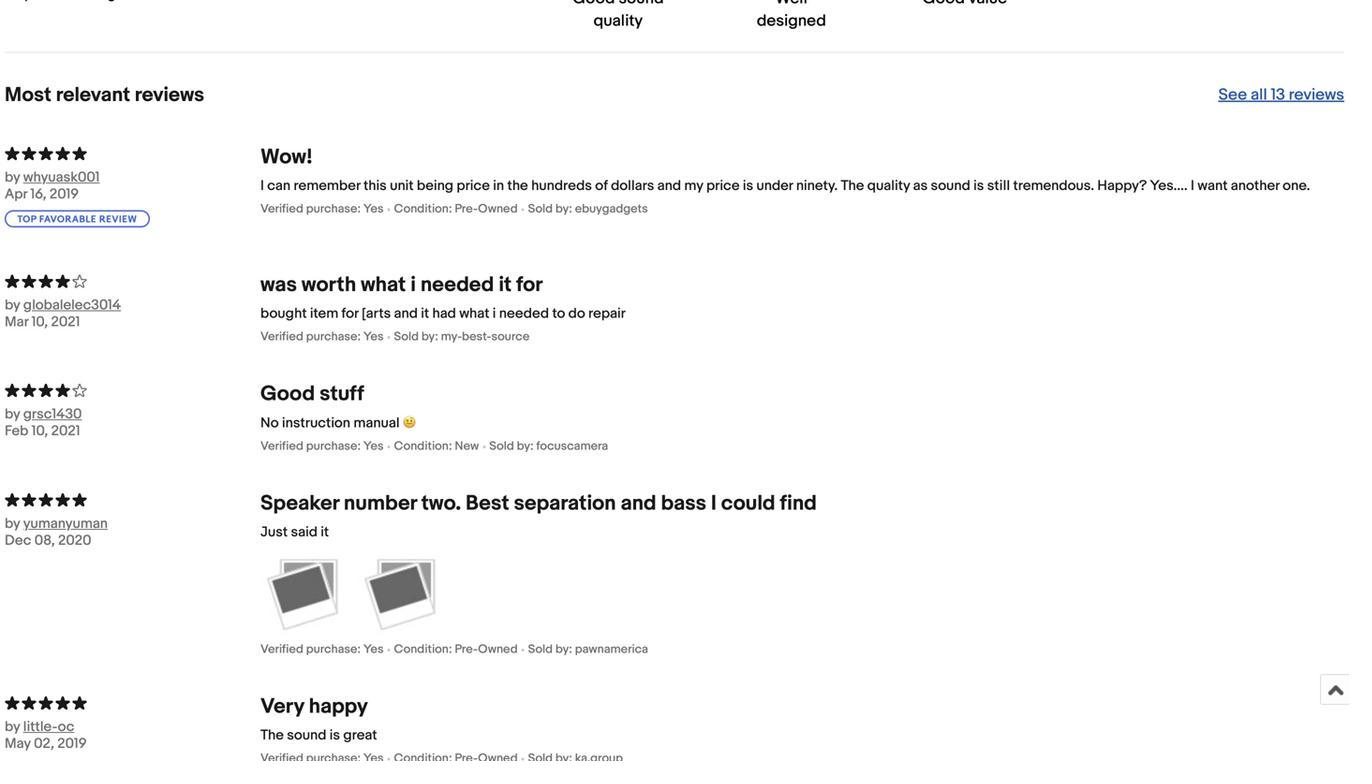 Task type: locate. For each thing, give the bounding box(es) containing it.
sound inside the wow! i can remember this unit being price in the hundreds of dollars and my price is under ninety. the quality as sound is still tremendous. happy? yes.... i want another one.
[[931, 178, 971, 194]]

pawnamerica
[[575, 643, 648, 657]]

see
[[1219, 85, 1247, 105]]

2 owned from the top
[[478, 643, 518, 657]]

4 by from the top
[[5, 516, 20, 533]]

purchase: down remember
[[306, 202, 361, 216]]

by whyuask001 apr 16, 2019
[[5, 169, 100, 203]]

good inside good sound quality
[[573, 0, 615, 8]]

by left globalelec3014
[[5, 297, 20, 314]]

0 vertical spatial quality
[[594, 11, 643, 31]]

0 vertical spatial for
[[516, 273, 543, 298]]

manual
[[354, 415, 400, 432]]

it up source
[[499, 273, 512, 298]]

4 verified from the top
[[261, 643, 303, 657]]

yes down 'manual'
[[364, 439, 384, 454]]

1 horizontal spatial quality
[[868, 178, 910, 194]]

by grsc1430 feb 10, 2021
[[5, 406, 82, 440]]

4 percents of reviewers think of this product as image from the top
[[5, 491, 261, 508]]

for up source
[[516, 273, 543, 298]]

percents of reviewers think of this product as image
[[5, 145, 261, 162], [5, 273, 261, 290], [5, 382, 261, 399], [5, 491, 261, 508], [5, 695, 261, 712]]

0 vertical spatial owned
[[478, 202, 518, 216]]

2 2021 from the top
[[51, 423, 80, 440]]

and inside was worth what i needed it for bought item for [arts and it had what i needed to do repair
[[394, 305, 418, 322]]

1 price from the left
[[457, 178, 490, 194]]

2 vertical spatial it
[[321, 524, 329, 541]]

sold left my-
[[394, 330, 419, 344]]

one.
[[1283, 178, 1310, 194]]

as
[[913, 178, 928, 194]]

2019 inside by whyuask001 apr 16, 2019
[[50, 186, 79, 203]]

verified purchase: yes for wow!
[[261, 202, 384, 216]]

owned left sold by: pawnamerica
[[478, 643, 518, 657]]

[arts
[[362, 305, 391, 322]]

1 vertical spatial needed
[[499, 305, 549, 322]]

verified down bought on the left top
[[261, 330, 303, 344]]

oc
[[58, 719, 74, 736]]

1 by from the top
[[5, 169, 20, 186]]

2 purchase: from the top
[[306, 330, 361, 344]]

0 vertical spatial the
[[841, 178, 864, 194]]

condition: pre-owned for sold by: pawnamerica
[[394, 643, 518, 657]]

owned
[[478, 202, 518, 216], [478, 643, 518, 657]]

10, right feb
[[32, 423, 48, 440]]

source
[[492, 330, 530, 344]]

02,
[[34, 736, 54, 753]]

good
[[573, 0, 615, 8], [261, 382, 315, 407]]

1 vertical spatial quality
[[868, 178, 910, 194]]

1 vertical spatial i
[[493, 305, 496, 322]]

whyuask001
[[23, 169, 100, 186]]

1 horizontal spatial good
[[573, 0, 615, 8]]

0 vertical spatial 2021
[[51, 314, 80, 331]]

verified for i
[[261, 202, 303, 216]]

1 verified purchase: yes from the top
[[261, 202, 384, 216]]

percents of reviewers think of this product as image up grsc1430 link
[[5, 382, 261, 399]]

2019 inside the by little-oc may 02, 2019
[[57, 736, 87, 753]]

for
[[516, 273, 543, 298], [342, 305, 359, 322]]

yes down this at the left of the page
[[364, 202, 384, 216]]

verified purchase: yes for good
[[261, 439, 384, 454]]

percents of reviewers think of this product as image up globalelec3014 link
[[5, 273, 261, 290]]

1 owned from the top
[[478, 202, 518, 216]]

condition: down 'being'
[[394, 202, 452, 216]]

i left want
[[1191, 178, 1195, 194]]

percents of reviewers think of this product as image up yumanyuman link
[[5, 491, 261, 508]]

verified purchase: yes down item
[[261, 330, 384, 344]]

by left 08,
[[5, 516, 20, 533]]

2019 up favorable
[[50, 186, 79, 203]]

yes....
[[1150, 178, 1188, 194]]

08,
[[34, 533, 55, 550]]

0 vertical spatial pre-
[[455, 202, 478, 216]]

2 10, from the top
[[32, 423, 48, 440]]

is inside very happy the sound is great
[[330, 728, 340, 745]]

1 vertical spatial 2021
[[51, 423, 80, 440]]

10, right mar
[[31, 314, 48, 331]]

needed up source
[[499, 305, 549, 322]]

find
[[780, 491, 817, 517]]

under
[[757, 178, 793, 194]]

2020
[[58, 533, 91, 550]]

by: left my-
[[422, 330, 438, 344]]

i up sold by: my-best-source
[[411, 273, 416, 298]]

0 vertical spatial good
[[573, 0, 615, 8]]

and right [arts
[[394, 305, 418, 322]]

condition: pre-owned down review image 2 of 2-1
[[394, 643, 518, 657]]

what up [arts
[[361, 273, 406, 298]]

0 vertical spatial 2019
[[50, 186, 79, 203]]

by: for focuscamera
[[517, 439, 534, 454]]

0 horizontal spatial and
[[394, 305, 418, 322]]

1 vertical spatial good
[[261, 382, 315, 407]]

reviews right the 13
[[1289, 85, 1345, 105]]

2 by from the top
[[5, 297, 20, 314]]

1 horizontal spatial it
[[421, 305, 429, 322]]

verified
[[261, 202, 303, 216], [261, 330, 303, 344], [261, 439, 303, 454], [261, 643, 303, 657]]

1 vertical spatial it
[[421, 305, 429, 322]]

by
[[5, 169, 20, 186], [5, 297, 20, 314], [5, 406, 20, 423], [5, 516, 20, 533], [5, 719, 20, 736]]

2 condition: from the top
[[394, 439, 452, 454]]

0 vertical spatial i
[[411, 273, 416, 298]]

2019 right '02,'
[[57, 736, 87, 753]]

0 vertical spatial and
[[658, 178, 681, 194]]

sold right the new
[[489, 439, 514, 454]]

1 percents of reviewers think of this product as image from the top
[[5, 145, 261, 162]]

verified down the no
[[261, 439, 303, 454]]

2 verified from the top
[[261, 330, 303, 344]]

purchase: down item
[[306, 330, 361, 344]]

verified purchase: yes down review image 1 of 2-0
[[261, 643, 384, 657]]

reviews right relevant
[[135, 83, 204, 107]]

3 condition: from the top
[[394, 643, 452, 657]]

1 horizontal spatial and
[[621, 491, 656, 517]]

1 pre- from the top
[[455, 202, 478, 216]]

needed up had
[[421, 273, 494, 298]]

purchase: for was
[[306, 330, 361, 344]]

10, inside by grsc1430 feb 10, 2021
[[32, 423, 48, 440]]

2 percents of reviewers think of this product as image from the top
[[5, 273, 261, 290]]

what up best-
[[459, 305, 490, 322]]

0 horizontal spatial what
[[361, 273, 406, 298]]

0 vertical spatial needed
[[421, 273, 494, 298]]

by inside the by little-oc may 02, 2019
[[5, 719, 20, 736]]

1 horizontal spatial is
[[743, 178, 753, 194]]

1 horizontal spatial i
[[711, 491, 717, 517]]

i
[[261, 178, 264, 194], [1191, 178, 1195, 194], [711, 491, 717, 517]]

yes for instruction
[[364, 439, 384, 454]]

good stuff no instruction manual 🤨
[[261, 382, 416, 432]]

verified purchase: yes down the instruction
[[261, 439, 384, 454]]

yes
[[364, 202, 384, 216], [364, 330, 384, 344], [364, 439, 384, 454], [364, 643, 384, 657]]

10,
[[31, 314, 48, 331], [32, 423, 48, 440]]

by: down hundreds
[[556, 202, 572, 216]]

0 vertical spatial sound
[[619, 0, 664, 8]]

condition: pre-owned for sold by: ebuygadgets
[[394, 202, 518, 216]]

2 vertical spatial condition:
[[394, 643, 452, 657]]

yes down review image 2 of 2-1
[[364, 643, 384, 657]]

is
[[743, 178, 753, 194], [974, 178, 984, 194], [330, 728, 340, 745]]

0 horizontal spatial is
[[330, 728, 340, 745]]

do
[[568, 305, 585, 322]]

condition:
[[394, 202, 452, 216], [394, 439, 452, 454], [394, 643, 452, 657]]

1 vertical spatial 2019
[[57, 736, 87, 753]]

just
[[261, 524, 288, 541]]

sold by: focuscamera
[[489, 439, 608, 454]]

1 horizontal spatial sound
[[619, 0, 664, 8]]

good for sound
[[573, 0, 615, 8]]

the
[[507, 178, 528, 194]]

it inside speaker number two. best separation and bass  i could find just said it
[[321, 524, 329, 541]]

it right said
[[321, 524, 329, 541]]

verified purchase: yes down remember
[[261, 202, 384, 216]]

3 purchase: from the top
[[306, 439, 361, 454]]

two.
[[422, 491, 461, 517]]

and left my
[[658, 178, 681, 194]]

0 vertical spatial condition: pre-owned
[[394, 202, 518, 216]]

0 horizontal spatial good
[[261, 382, 315, 407]]

by: for pawnamerica
[[556, 643, 572, 657]]

by left 16,
[[5, 169, 20, 186]]

1 horizontal spatial price
[[707, 178, 740, 194]]

may
[[5, 736, 31, 753]]

most relevant reviews
[[5, 83, 204, 107]]

verified down can
[[261, 202, 303, 216]]

2019
[[50, 186, 79, 203], [57, 736, 87, 753]]

by globalelec3014 mar 10, 2021
[[5, 297, 121, 331]]

sold for sold by: focuscamera
[[489, 439, 514, 454]]

2 vertical spatial and
[[621, 491, 656, 517]]

this
[[364, 178, 387, 194]]

by inside by yumanyuman dec 08, 2020
[[5, 516, 20, 533]]

by: left "pawnamerica" on the bottom of the page
[[556, 643, 572, 657]]

relevant
[[56, 83, 130, 107]]

i right bass
[[711, 491, 717, 517]]

2021 inside by globalelec3014 mar 10, 2021
[[51, 314, 80, 331]]

2 pre- from the top
[[455, 643, 478, 657]]

0 horizontal spatial quality
[[594, 11, 643, 31]]

and inside the wow! i can remember this unit being price in the hundreds of dollars and my price is under ninety. the quality as sound is still tremendous. happy? yes.... i want another one.
[[658, 178, 681, 194]]

favorable
[[39, 214, 97, 225]]

review image 1 of 2-0 image
[[261, 549, 350, 639]]

4 verified purchase: yes from the top
[[261, 643, 384, 657]]

0 horizontal spatial price
[[457, 178, 490, 194]]

0 horizontal spatial for
[[342, 305, 359, 322]]

condition: down 🤨
[[394, 439, 452, 454]]

0 horizontal spatial the
[[261, 728, 284, 745]]

verified up very
[[261, 643, 303, 657]]

2 horizontal spatial sound
[[931, 178, 971, 194]]

0 vertical spatial 10,
[[31, 314, 48, 331]]

by inside by grsc1430 feb 10, 2021
[[5, 406, 20, 423]]

see all 13 reviews
[[1219, 85, 1345, 105]]

and left bass
[[621, 491, 656, 517]]

sold for sold by: pawnamerica
[[528, 643, 553, 657]]

price left in
[[457, 178, 490, 194]]

3 verified purchase: yes from the top
[[261, 439, 384, 454]]

5 by from the top
[[5, 719, 20, 736]]

1 horizontal spatial the
[[841, 178, 864, 194]]

for right item
[[342, 305, 359, 322]]

worth
[[302, 273, 356, 298]]

percents of reviewers think of this product as image up little-oc link
[[5, 695, 261, 712]]

0 vertical spatial condition:
[[394, 202, 452, 216]]

3 by from the top
[[5, 406, 20, 423]]

owned for sold by: pawnamerica
[[478, 643, 518, 657]]

sold for sold by: ebuygadgets
[[528, 202, 553, 216]]

stuff
[[320, 382, 364, 407]]

price right my
[[707, 178, 740, 194]]

0 horizontal spatial needed
[[421, 273, 494, 298]]

dollars
[[611, 178, 654, 194]]

the right ninety.
[[841, 178, 864, 194]]

by: left focuscamera
[[517, 439, 534, 454]]

well
[[776, 0, 808, 8]]

it left had
[[421, 305, 429, 322]]

2021
[[51, 314, 80, 331], [51, 423, 80, 440]]

the
[[841, 178, 864, 194], [261, 728, 284, 745]]

verified purchase: yes for was
[[261, 330, 384, 344]]

ebuygadgets
[[575, 202, 648, 216]]

my-
[[441, 330, 462, 344]]

2 horizontal spatial and
[[658, 178, 681, 194]]

1 vertical spatial and
[[394, 305, 418, 322]]

purchase: down the instruction
[[306, 439, 361, 454]]

owned down in
[[478, 202, 518, 216]]

condition: pre-owned
[[394, 202, 518, 216], [394, 643, 518, 657]]

2021 for was worth what i needed it for
[[51, 314, 80, 331]]

i
[[411, 273, 416, 298], [493, 305, 496, 322]]

2021 inside by grsc1430 feb 10, 2021
[[51, 423, 80, 440]]

the down very
[[261, 728, 284, 745]]

grsc1430
[[23, 406, 82, 423]]

by left "little-"
[[5, 719, 20, 736]]

apr
[[5, 186, 27, 203]]

by left grsc1430
[[5, 406, 20, 423]]

1 yes from the top
[[364, 202, 384, 216]]

2 horizontal spatial it
[[499, 273, 512, 298]]

sold down hundreds
[[528, 202, 553, 216]]

is left still
[[974, 178, 984, 194]]

1 purchase: from the top
[[306, 202, 361, 216]]

condition: pre-owned down 'being'
[[394, 202, 518, 216]]

i left can
[[261, 178, 264, 194]]

2 yes from the top
[[364, 330, 384, 344]]

0 vertical spatial it
[[499, 273, 512, 298]]

good inside good stuff no instruction manual 🤨
[[261, 382, 315, 407]]

verified purchase: yes
[[261, 202, 384, 216], [261, 330, 384, 344], [261, 439, 384, 454], [261, 643, 384, 657]]

2 verified purchase: yes from the top
[[261, 330, 384, 344]]

10, inside by globalelec3014 mar 10, 2021
[[31, 314, 48, 331]]

1 vertical spatial owned
[[478, 643, 518, 657]]

purchase: up happy
[[306, 643, 361, 657]]

0 horizontal spatial sound
[[287, 728, 327, 745]]

owned for sold by: ebuygadgets
[[478, 202, 518, 216]]

needed
[[421, 273, 494, 298], [499, 305, 549, 322]]

1 condition: from the top
[[394, 202, 452, 216]]

sold left "pawnamerica" on the bottom of the page
[[528, 643, 553, 657]]

globalelec3014
[[23, 297, 121, 314]]

condition: down review image 2 of 2-1
[[394, 643, 452, 657]]

1 verified from the top
[[261, 202, 303, 216]]

percents of reviewers think of this product as image for was worth what i needed it for
[[5, 273, 261, 290]]

percents of reviewers think of this product as image for good stuff
[[5, 382, 261, 399]]

1 vertical spatial pre-
[[455, 643, 478, 657]]

1 vertical spatial condition: pre-owned
[[394, 643, 518, 657]]

verified for stuff
[[261, 439, 303, 454]]

and
[[658, 178, 681, 194], [394, 305, 418, 322], [621, 491, 656, 517]]

pre- for sold by: ebuygadgets
[[455, 202, 478, 216]]

1 vertical spatial the
[[261, 728, 284, 745]]

0 vertical spatial what
[[361, 273, 406, 298]]

0 horizontal spatial it
[[321, 524, 329, 541]]

yumanyuman
[[23, 516, 108, 533]]

yes down [arts
[[364, 330, 384, 344]]

remember
[[294, 178, 360, 194]]

is left great on the left
[[330, 728, 340, 745]]

1 horizontal spatial needed
[[499, 305, 549, 322]]

percents of reviewers think of this product as image up 'whyuask001' link
[[5, 145, 261, 162]]

tremendous.
[[1013, 178, 1095, 194]]

still
[[987, 178, 1010, 194]]

2021 right mar
[[51, 314, 80, 331]]

1 10, from the top
[[31, 314, 48, 331]]

1 horizontal spatial for
[[516, 273, 543, 298]]

speaker number two. best separation and bass  i could find just said it
[[261, 491, 817, 541]]

3 percents of reviewers think of this product as image from the top
[[5, 382, 261, 399]]

verified for worth
[[261, 330, 303, 344]]

2 condition: pre-owned from the top
[[394, 643, 518, 657]]

is left under
[[743, 178, 753, 194]]

1 vertical spatial 10,
[[32, 423, 48, 440]]

by inside by globalelec3014 mar 10, 2021
[[5, 297, 20, 314]]

2021 right feb
[[51, 423, 80, 440]]

1 vertical spatial condition:
[[394, 439, 452, 454]]

3 verified from the top
[[261, 439, 303, 454]]

5 percents of reviewers think of this product as image from the top
[[5, 695, 261, 712]]

3 yes from the top
[[364, 439, 384, 454]]

1 condition: pre-owned from the top
[[394, 202, 518, 216]]

1 vertical spatial sound
[[931, 178, 971, 194]]

i up source
[[493, 305, 496, 322]]

by:
[[556, 202, 572, 216], [422, 330, 438, 344], [517, 439, 534, 454], [556, 643, 572, 657]]

i inside speaker number two. best separation and bass  i could find just said it
[[711, 491, 717, 517]]

the inside the wow! i can remember this unit being price in the hundreds of dollars and my price is under ninety. the quality as sound is still tremendous. happy? yes.... i want another one.
[[841, 178, 864, 194]]

1 vertical spatial what
[[459, 305, 490, 322]]

quality inside the wow! i can remember this unit being price in the hundreds of dollars and my price is under ninety. the quality as sound is still tremendous. happy? yes.... i want another one.
[[868, 178, 910, 194]]

very
[[261, 695, 304, 720]]

1 2021 from the top
[[51, 314, 80, 331]]

2 vertical spatial sound
[[287, 728, 327, 745]]



Task type: describe. For each thing, give the bounding box(es) containing it.
sound inside good sound quality
[[619, 0, 664, 8]]

sold by: ebuygadgets
[[528, 202, 648, 216]]

by for good
[[5, 406, 20, 423]]

little-oc link
[[23, 719, 154, 736]]

by: for ebuygadgets
[[556, 202, 572, 216]]

of
[[595, 178, 608, 194]]

sold by: pawnamerica
[[528, 643, 648, 657]]

13
[[1271, 85, 1286, 105]]

yes for remember
[[364, 202, 384, 216]]

2 horizontal spatial is
[[974, 178, 984, 194]]

wow! i can remember this unit being price in the hundreds of dollars and my price is under ninety. the quality as sound is still tremendous. happy? yes.... i want another one.
[[261, 145, 1310, 194]]

ninety.
[[796, 178, 838, 194]]

1 vertical spatial for
[[342, 305, 359, 322]]

🤨
[[403, 415, 416, 432]]

2 horizontal spatial i
[[1191, 178, 1195, 194]]

yes for i
[[364, 330, 384, 344]]

said
[[291, 524, 318, 541]]

condition: for wow!
[[394, 202, 452, 216]]

pre- for sold by: pawnamerica
[[455, 643, 478, 657]]

by little-oc may 02, 2019
[[5, 719, 87, 753]]

can
[[267, 178, 291, 194]]

condition: for good stuff
[[394, 439, 452, 454]]

bought
[[261, 305, 307, 322]]

great
[[343, 728, 377, 745]]

very happy the sound is great
[[261, 695, 377, 745]]

feb
[[5, 423, 28, 440]]

by: for my-
[[422, 330, 438, 344]]

globalelec3014 link
[[23, 297, 154, 314]]

the inside very happy the sound is great
[[261, 728, 284, 745]]

percents of reviewers think of this product as image for very happy
[[5, 695, 261, 712]]

no
[[261, 415, 279, 432]]

happy?
[[1098, 178, 1147, 194]]

happy
[[309, 695, 368, 720]]

good for stuff
[[261, 382, 315, 407]]

4 purchase: from the top
[[306, 643, 361, 657]]

mar
[[5, 314, 28, 331]]

wow!
[[261, 145, 313, 170]]

repair
[[589, 305, 626, 322]]

condition: new
[[394, 439, 479, 454]]

review image 2 of 2-1 image
[[358, 549, 448, 639]]

0 horizontal spatial i
[[411, 273, 416, 298]]

16,
[[30, 186, 46, 203]]

my
[[684, 178, 703, 194]]

could
[[721, 491, 776, 517]]

unit
[[390, 178, 414, 194]]

2 price from the left
[[707, 178, 740, 194]]

instruction
[[282, 415, 350, 432]]

purchase: for good
[[306, 439, 361, 454]]

new
[[455, 439, 479, 454]]

sold for sold by: my-best-source
[[394, 330, 419, 344]]

best-
[[462, 330, 492, 344]]

quality inside good sound quality
[[594, 11, 643, 31]]

separation
[[514, 491, 616, 517]]

was
[[261, 273, 297, 298]]

purchase: for wow!
[[306, 202, 361, 216]]

4 yes from the top
[[364, 643, 384, 657]]

1 horizontal spatial reviews
[[1289, 85, 1345, 105]]

10, for good stuff
[[32, 423, 48, 440]]

bass
[[661, 491, 706, 517]]

2021 for good stuff
[[51, 423, 80, 440]]

designed
[[757, 11, 826, 31]]

most
[[5, 83, 51, 107]]

yumanyuman link
[[23, 516, 154, 533]]

another
[[1231, 178, 1280, 194]]

review
[[99, 214, 137, 225]]

dec
[[5, 533, 31, 550]]

want
[[1198, 178, 1228, 194]]

0 horizontal spatial i
[[261, 178, 264, 194]]

grsc1430 link
[[23, 406, 154, 423]]

in
[[493, 178, 504, 194]]

by for very
[[5, 719, 20, 736]]

item
[[310, 305, 338, 322]]

well designed
[[757, 0, 826, 31]]

percents of reviewers think of this product as image for wow!
[[5, 145, 261, 162]]

it for separation
[[321, 524, 329, 541]]

0 horizontal spatial reviews
[[135, 83, 204, 107]]

all
[[1251, 85, 1268, 105]]

by inside by whyuask001 apr 16, 2019
[[5, 169, 20, 186]]

speaker
[[261, 491, 339, 517]]

little-
[[23, 719, 58, 736]]

see all 13 reviews link
[[1219, 85, 1345, 105]]

by yumanyuman dec 08, 2020
[[5, 516, 108, 550]]

1 horizontal spatial what
[[459, 305, 490, 322]]

sound inside very happy the sound is great
[[287, 728, 327, 745]]

sold by: my-best-source
[[394, 330, 530, 344]]

good sound quality
[[573, 0, 664, 31]]

focuscamera
[[536, 439, 608, 454]]

best
[[466, 491, 509, 517]]

it for needed
[[421, 305, 429, 322]]

top favorable review
[[17, 214, 137, 225]]

1 horizontal spatial i
[[493, 305, 496, 322]]

number
[[344, 491, 417, 517]]

and inside speaker number two. best separation and bass  i could find just said it
[[621, 491, 656, 517]]

being
[[417, 178, 454, 194]]

hundreds
[[531, 178, 592, 194]]

whyuask001 link
[[23, 169, 154, 186]]

by for was
[[5, 297, 20, 314]]

percents of reviewers think of this product as image for speaker number two. best separation and bass  i could find
[[5, 491, 261, 508]]

top
[[17, 214, 37, 225]]

10, for was worth what i needed it for
[[31, 314, 48, 331]]

had
[[432, 305, 456, 322]]



Task type: vqa. For each thing, say whether or not it's contained in the screenshot.
'Space'
no



